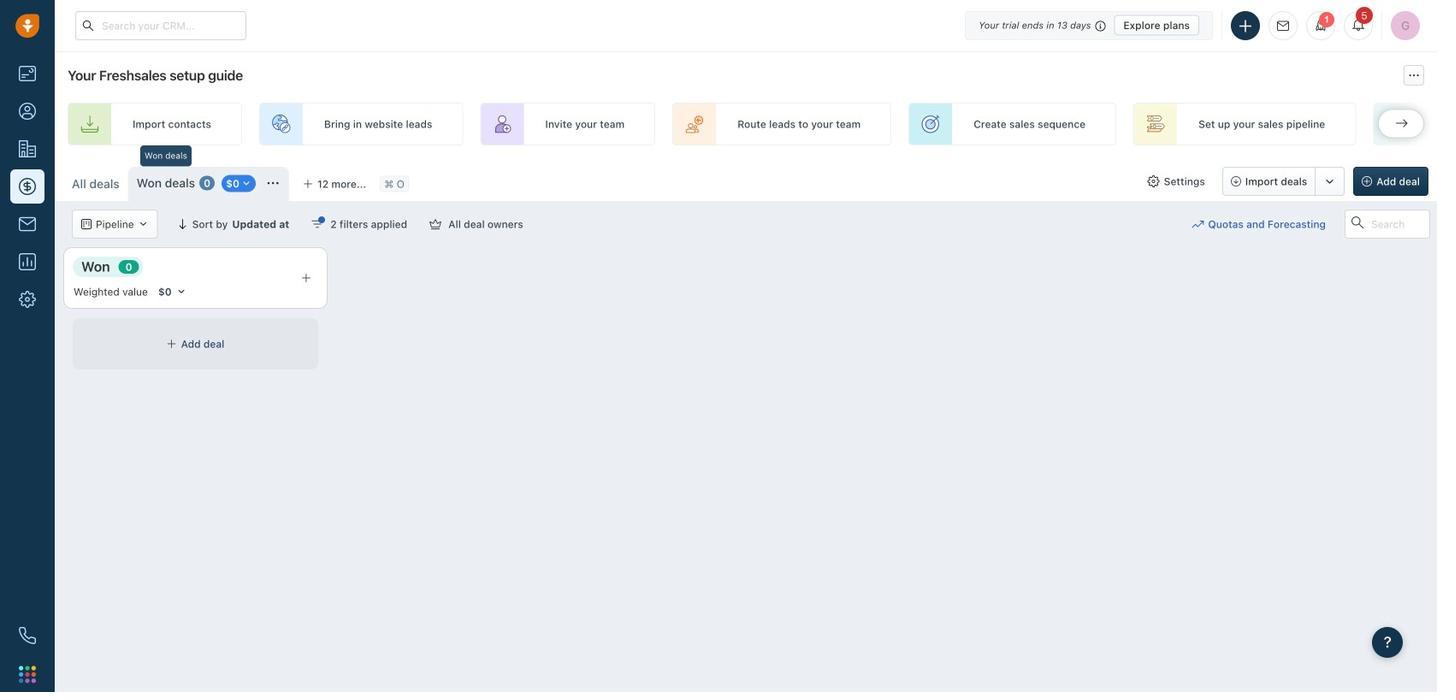 Task type: describe. For each thing, give the bounding box(es) containing it.
1 horizontal spatial container_wx8msf4aqz5i3rn1 image
[[267, 177, 279, 189]]



Task type: locate. For each thing, give the bounding box(es) containing it.
2 horizontal spatial container_wx8msf4aqz5i3rn1 image
[[312, 218, 324, 230]]

group
[[1222, 167, 1345, 196]]

container_wx8msf4aqz5i3rn1 image
[[267, 177, 279, 189], [312, 218, 324, 230], [81, 219, 92, 229]]

0 horizontal spatial container_wx8msf4aqz5i3rn1 image
[[81, 219, 92, 229]]

phone image
[[19, 627, 36, 644]]

phone element
[[10, 618, 44, 653]]

freshworks switcher image
[[19, 666, 36, 683]]

send email image
[[1277, 20, 1289, 31]]

Search field
[[1345, 210, 1430, 239]]

Search your CRM... text field
[[75, 11, 246, 40]]

container_wx8msf4aqz5i3rn1 image
[[1148, 175, 1160, 187], [241, 178, 251, 189], [430, 218, 442, 230], [1192, 218, 1204, 230], [138, 219, 149, 229], [166, 339, 177, 349]]



